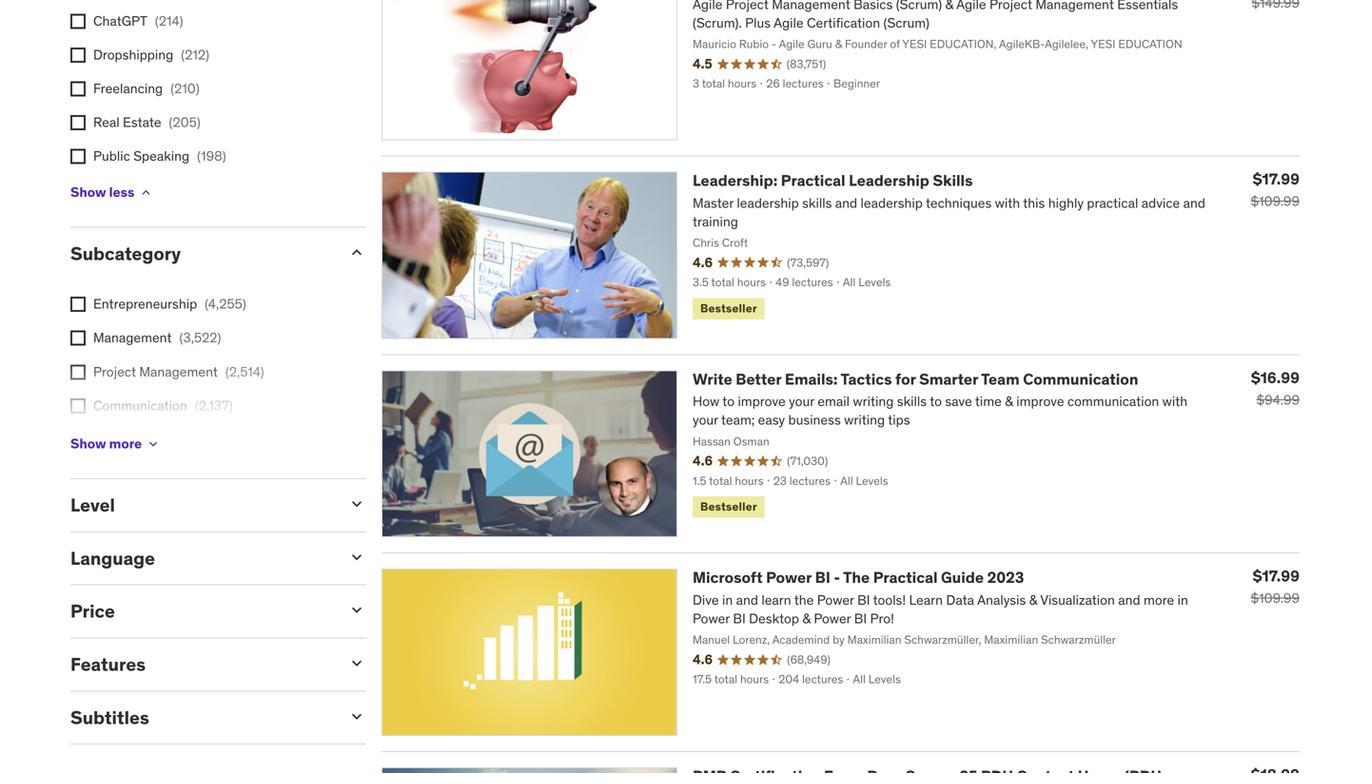 Task type: locate. For each thing, give the bounding box(es) containing it.
2 $109.99 from the top
[[1251, 590, 1300, 607]]

xsmall image for dropshipping
[[70, 48, 86, 63]]

2 $17.99 $109.99 from the top
[[1251, 567, 1300, 607]]

$109.99 for microsoft power bi - the practical guide 2023
[[1251, 590, 1300, 607]]

xsmall image for entrepreneurship
[[70, 297, 86, 312]]

1 xsmall image from the top
[[70, 14, 86, 29]]

1 $17.99 from the top
[[1253, 170, 1300, 189]]

1 show from the top
[[70, 184, 106, 201]]

0 vertical spatial $109.99
[[1251, 193, 1300, 210]]

practical right the in the bottom right of the page
[[874, 568, 938, 588]]

0 vertical spatial practical
[[781, 171, 846, 190]]

xsmall image for management
[[70, 331, 86, 346]]

3 small image from the top
[[347, 654, 366, 673]]

$17.99 $109.99 for microsoft power bi - the practical guide 2023
[[1251, 567, 1300, 607]]

xsmall image for communication
[[70, 399, 86, 414]]

2 small image from the top
[[347, 548, 366, 567]]

show left less
[[70, 184, 106, 201]]

0 horizontal spatial communication
[[93, 397, 187, 414]]

skills
[[933, 171, 973, 190]]

more
[[109, 436, 142, 453]]

leadership:
[[693, 171, 778, 190]]

microsoft power bi - the practical guide 2023
[[693, 568, 1025, 588]]

language button
[[70, 547, 332, 570]]

xsmall image
[[70, 14, 86, 29], [70, 81, 86, 97], [70, 115, 86, 130], [70, 149, 86, 164]]

communication right team
[[1023, 370, 1139, 389]]

4 xsmall image from the top
[[70, 149, 86, 164]]

xsmall image up 'show more'
[[70, 399, 86, 414]]

show inside button
[[70, 436, 106, 453]]

$109.99
[[1251, 193, 1300, 210], [1251, 590, 1300, 607]]

1 horizontal spatial communication
[[1023, 370, 1139, 389]]

1 vertical spatial small image
[[347, 548, 366, 567]]

real estate (205)
[[93, 114, 201, 131]]

xsmall image left project
[[70, 365, 86, 380]]

xsmall image right more
[[146, 437, 161, 452]]

1 small image from the top
[[347, 243, 366, 262]]

$16.99
[[1252, 368, 1300, 388]]

1 vertical spatial $17.99
[[1253, 567, 1300, 587]]

guide
[[941, 568, 984, 588]]

2 $17.99 from the top
[[1253, 567, 1300, 587]]

management up communication (2,137)
[[139, 363, 218, 381]]

features
[[70, 653, 146, 676]]

0 vertical spatial $17.99 $109.99
[[1251, 170, 1300, 210]]

xsmall image left the management (3,522)
[[70, 331, 86, 346]]

$94.99
[[1257, 392, 1300, 409]]

power
[[766, 568, 812, 588]]

xsmall image
[[70, 48, 86, 63], [138, 185, 154, 200], [70, 297, 86, 312], [70, 331, 86, 346], [70, 365, 86, 380], [70, 399, 86, 414], [146, 437, 161, 452]]

show for show less
[[70, 184, 106, 201]]

1 $17.99 $109.99 from the top
[[1251, 170, 1300, 210]]

commerce
[[107, 431, 172, 448]]

entrepreneurship (4,255)
[[93, 296, 246, 313]]

entrepreneurship
[[93, 296, 197, 313]]

e-
[[93, 431, 107, 448]]

language
[[70, 547, 155, 570]]

the
[[843, 568, 870, 588]]

dropshipping (212)
[[93, 46, 209, 63]]

1 $109.99 from the top
[[1251, 193, 1300, 210]]

3 xsmall image from the top
[[70, 115, 86, 130]]

management down entrepreneurship
[[93, 330, 172, 347]]

e-commerce
[[93, 431, 172, 448]]

speaking
[[133, 148, 190, 165]]

3 small image from the top
[[347, 708, 366, 727]]

1 vertical spatial practical
[[874, 568, 938, 588]]

level button
[[70, 494, 332, 517]]

1 vertical spatial show
[[70, 436, 106, 453]]

show
[[70, 184, 106, 201], [70, 436, 106, 453]]

dropshipping
[[93, 46, 174, 63]]

features button
[[70, 653, 332, 676]]

xsmall image for project
[[70, 365, 86, 380]]

freelancing (210)
[[93, 80, 200, 97]]

xsmall image left dropshipping
[[70, 48, 86, 63]]

2 xsmall image from the top
[[70, 81, 86, 97]]

show left more
[[70, 436, 106, 453]]

communication (2,137)
[[93, 397, 233, 414]]

team
[[981, 370, 1020, 389]]

xsmall image left "real"
[[70, 115, 86, 130]]

xsmall image right less
[[138, 185, 154, 200]]

write better emails: tactics for smarter team communication
[[693, 370, 1139, 389]]

(198)
[[197, 148, 226, 165]]

show inside button
[[70, 184, 106, 201]]

small image for level
[[347, 495, 366, 514]]

xsmall image left chatgpt
[[70, 14, 86, 29]]

subcategory button
[[70, 242, 332, 265]]

communication
[[1023, 370, 1139, 389], [93, 397, 187, 414]]

0 horizontal spatial practical
[[781, 171, 846, 190]]

2 vertical spatial small image
[[347, 708, 366, 727]]

practical left 'leadership'
[[781, 171, 846, 190]]

small image
[[347, 243, 366, 262], [347, 548, 366, 567], [347, 708, 366, 727]]

1 vertical spatial management
[[139, 363, 218, 381]]

$17.99 for microsoft power bi - the practical guide 2023
[[1253, 567, 1300, 587]]

2 small image from the top
[[347, 601, 366, 620]]

1 vertical spatial small image
[[347, 601, 366, 620]]

1 vertical spatial $109.99
[[1251, 590, 1300, 607]]

1 small image from the top
[[347, 495, 366, 514]]

-
[[834, 568, 840, 588]]

management
[[93, 330, 172, 347], [139, 363, 218, 381]]

2 show from the top
[[70, 436, 106, 453]]

emails:
[[785, 370, 838, 389]]

small image for features
[[347, 654, 366, 673]]

0 vertical spatial show
[[70, 184, 106, 201]]

xsmall image left entrepreneurship
[[70, 297, 86, 312]]

management (3,522)
[[93, 330, 221, 347]]

real
[[93, 114, 120, 131]]

1 horizontal spatial practical
[[874, 568, 938, 588]]

1 vertical spatial $17.99 $109.99
[[1251, 567, 1300, 607]]

(3,522)
[[179, 330, 221, 347]]

tactics
[[841, 370, 892, 389]]

communication up commerce
[[93, 397, 187, 414]]

small image
[[347, 495, 366, 514], [347, 601, 366, 620], [347, 654, 366, 673]]

0 vertical spatial $17.99
[[1253, 170, 1300, 189]]

xsmall image left public
[[70, 149, 86, 164]]

xsmall image for public
[[70, 149, 86, 164]]

$17.99 $109.99
[[1251, 170, 1300, 210], [1251, 567, 1300, 607]]

$17.99
[[1253, 170, 1300, 189], [1253, 567, 1300, 587]]

microsoft
[[693, 568, 763, 588]]

(2,514)
[[225, 363, 264, 381]]

2 vertical spatial small image
[[347, 654, 366, 673]]

0 vertical spatial small image
[[347, 243, 366, 262]]

xsmall image left the 'freelancing' at the left top of page
[[70, 81, 86, 97]]

practical
[[781, 171, 846, 190], [874, 568, 938, 588]]

0 vertical spatial small image
[[347, 495, 366, 514]]



Task type: vqa. For each thing, say whether or not it's contained in the screenshot.


Task type: describe. For each thing, give the bounding box(es) containing it.
xsmall image for real
[[70, 115, 86, 130]]

show less
[[70, 184, 135, 201]]

show more
[[70, 436, 142, 453]]

leadership
[[849, 171, 930, 190]]

$17.99 for leadership: practical leadership skills
[[1253, 170, 1300, 189]]

chatgpt (214)
[[93, 12, 183, 29]]

public
[[93, 148, 130, 165]]

subtitles
[[70, 707, 149, 729]]

(205)
[[169, 114, 201, 131]]

xsmall image for freelancing
[[70, 81, 86, 97]]

smarter
[[920, 370, 979, 389]]

(4,255)
[[205, 296, 246, 313]]

2023
[[988, 568, 1025, 588]]

chatgpt
[[93, 12, 147, 29]]

xsmall image inside show less button
[[138, 185, 154, 200]]

project management (2,514)
[[93, 363, 264, 381]]

leadership: practical leadership skills link
[[693, 171, 973, 190]]

write better emails: tactics for smarter team communication link
[[693, 370, 1139, 389]]

0 vertical spatial management
[[93, 330, 172, 347]]

(212)
[[181, 46, 209, 63]]

small image for subcategory
[[347, 243, 366, 262]]

price button
[[70, 600, 332, 623]]

price
[[70, 600, 115, 623]]

less
[[109, 184, 135, 201]]

better
[[736, 370, 782, 389]]

(214)
[[155, 12, 183, 29]]

level
[[70, 494, 115, 517]]

$17.99 $109.99 for leadership: practical leadership skills
[[1251, 170, 1300, 210]]

show less button
[[70, 174, 154, 212]]

estate
[[123, 114, 161, 131]]

$109.99 for leadership: practical leadership skills
[[1251, 193, 1300, 210]]

small image for price
[[347, 601, 366, 620]]

0 vertical spatial communication
[[1023, 370, 1139, 389]]

subcategory
[[70, 242, 181, 265]]

$16.99 $94.99
[[1252, 368, 1300, 409]]

(210)
[[171, 80, 200, 97]]

for
[[896, 370, 916, 389]]

(2,137)
[[195, 397, 233, 414]]

project
[[93, 363, 136, 381]]

subtitles button
[[70, 707, 332, 729]]

xsmall image inside show more button
[[146, 437, 161, 452]]

bi
[[815, 568, 831, 588]]

1 vertical spatial communication
[[93, 397, 187, 414]]

small image for language
[[347, 548, 366, 567]]

microsoft power bi - the practical guide 2023 link
[[693, 568, 1025, 588]]

freelancing
[[93, 80, 163, 97]]

show for show more
[[70, 436, 106, 453]]

xsmall image for chatgpt
[[70, 14, 86, 29]]

small image for subtitles
[[347, 708, 366, 727]]

public speaking (198)
[[93, 148, 226, 165]]

write
[[693, 370, 733, 389]]

show more button
[[70, 426, 161, 464]]

leadership: practical leadership skills
[[693, 171, 973, 190]]



